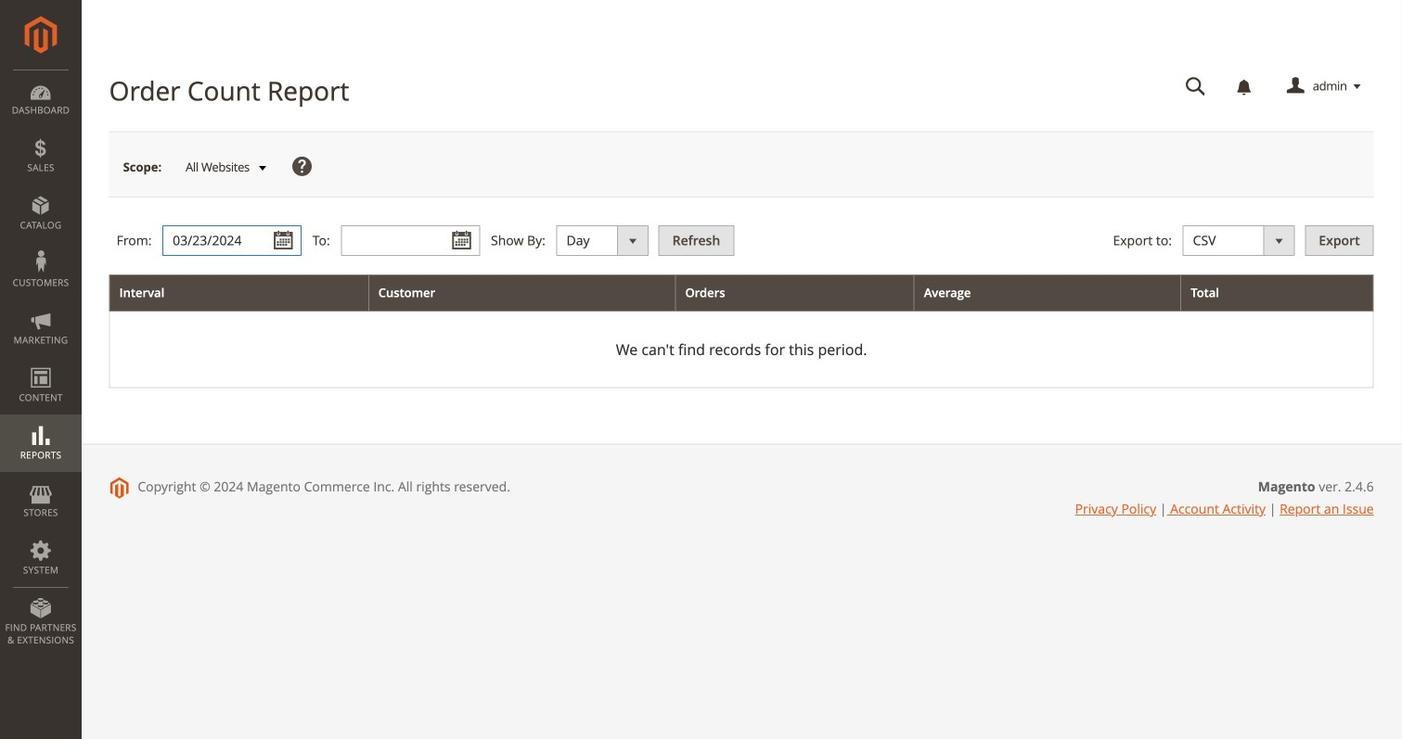 Task type: vqa. For each thing, say whether or not it's contained in the screenshot.
text box
yes



Task type: locate. For each thing, give the bounding box(es) containing it.
menu bar
[[0, 70, 82, 656]]

magento admin panel image
[[25, 16, 57, 54]]

None text field
[[341, 226, 480, 256]]

None text field
[[1173, 71, 1219, 103], [163, 226, 302, 256], [1173, 71, 1219, 103], [163, 226, 302, 256]]



